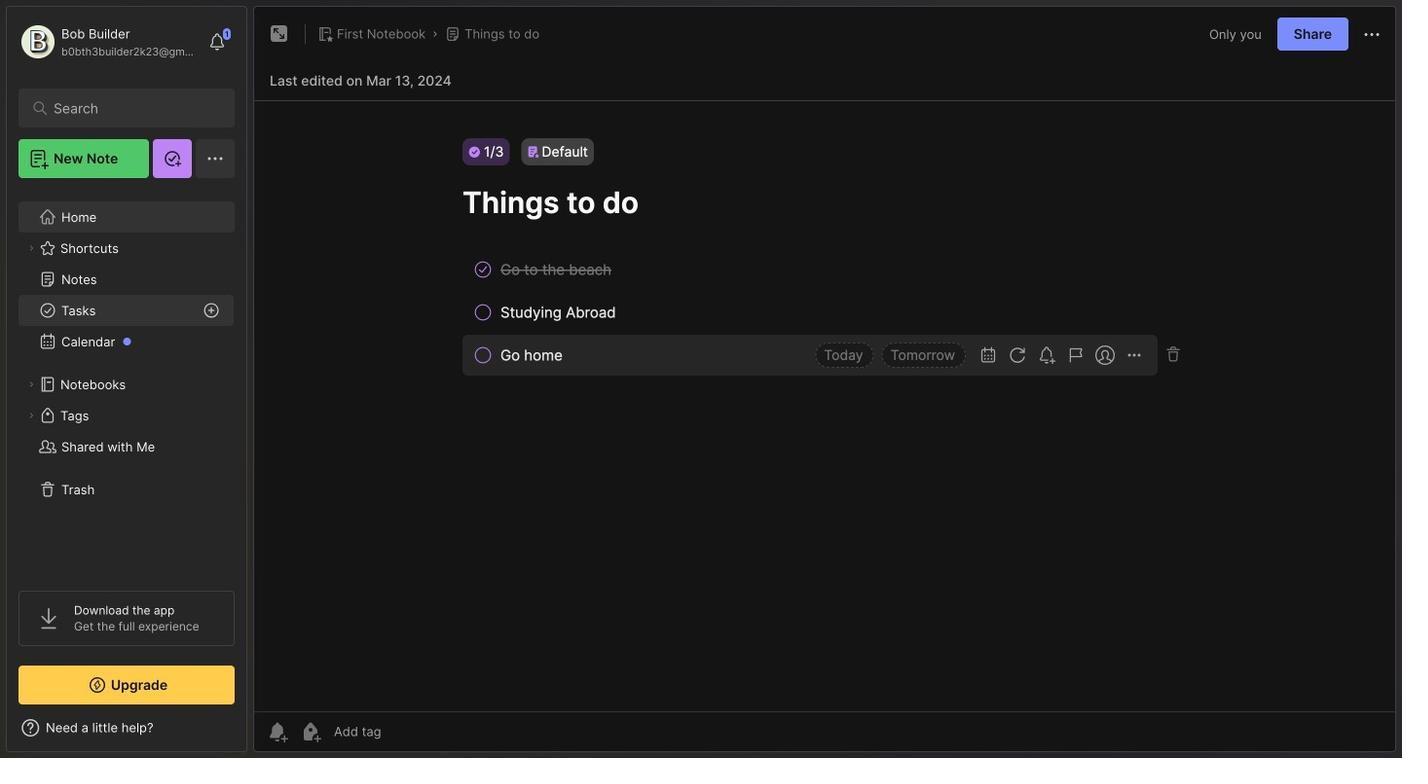 Task type: vqa. For each thing, say whether or not it's contained in the screenshot.
tab
no



Task type: locate. For each thing, give the bounding box(es) containing it.
expand tags image
[[25, 410, 37, 422]]

Add tag field
[[332, 723, 478, 741]]

Search text field
[[54, 99, 209, 118]]

Account field
[[19, 22, 199, 61]]

more actions image
[[1360, 23, 1384, 46]]

WHAT'S NEW field
[[7, 713, 246, 744]]

expand notebooks image
[[25, 379, 37, 390]]

More actions field
[[1360, 22, 1384, 46]]

None search field
[[54, 96, 209, 120]]

Note Editor text field
[[254, 100, 1395, 712]]

tree
[[7, 190, 246, 574]]

note window element
[[253, 6, 1396, 758]]

tree inside main element
[[7, 190, 246, 574]]



Task type: describe. For each thing, give the bounding box(es) containing it.
add tag image
[[299, 721, 322, 744]]

expand note image
[[268, 22, 291, 46]]

add a reminder image
[[266, 721, 289, 744]]

none search field inside main element
[[54, 96, 209, 120]]

click to collapse image
[[246, 723, 260, 746]]

main element
[[0, 0, 253, 759]]



